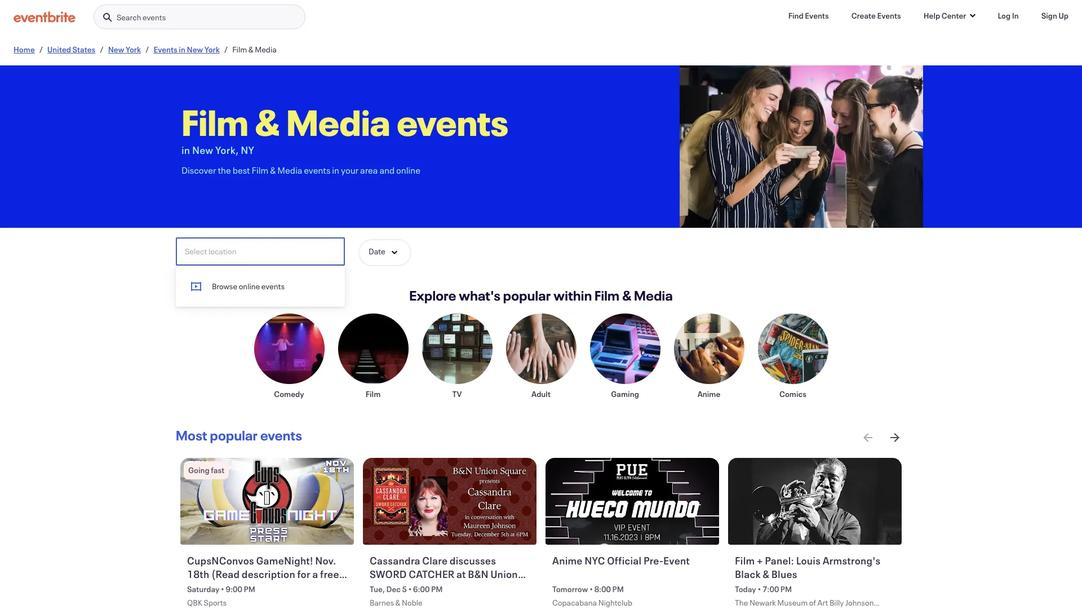 Task type: locate. For each thing, give the bounding box(es) containing it.
anime nyc official pre-event primary image image
[[546, 458, 719, 545]]

anime link
[[674, 314, 745, 399]]

arrow right chunky_svg image
[[889, 431, 902, 444]]

new inside film & media events in new york, ny
[[192, 143, 213, 157]]

• inside tue, dec 5 •  6:00 pm barnes & noble
[[408, 584, 412, 595]]

/ right events in new york link
[[224, 44, 228, 55]]

events inside button
[[143, 12, 166, 23]]

+
[[757, 554, 763, 567]]

3 • from the left
[[590, 584, 593, 595]]

york down search
[[126, 44, 141, 55]]

• right the 5
[[408, 584, 412, 595]]

online
[[396, 164, 421, 176], [239, 281, 260, 291]]

help
[[924, 10, 941, 21]]

7:00
[[763, 584, 779, 595]]

fast
[[211, 465, 225, 475]]

1 horizontal spatial york
[[205, 44, 220, 55]]

in
[[1013, 10, 1019, 21]]

events inside 'button'
[[262, 281, 285, 291]]

• inside film + panel: louis armstrong's black & blues today • 7:00 pm the newark museum of art billy johnson auditorium
[[758, 584, 761, 595]]

1 vertical spatial anime
[[553, 554, 583, 567]]

sign
[[1042, 10, 1058, 21]]

explore what's popular within film & media
[[410, 286, 673, 305]]

21+
[[232, 581, 251, 594]]

/ right home
[[39, 44, 43, 55]]

auditorium
[[735, 609, 774, 609]]

free
[[320, 567, 339, 581]]

0 vertical spatial online
[[396, 164, 421, 176]]

home
[[14, 44, 35, 55]]

of
[[810, 597, 817, 608]]

newark
[[750, 597, 776, 608]]

gaming
[[611, 389, 639, 399]]

events
[[143, 12, 166, 23], [397, 98, 509, 145], [304, 164, 331, 176], [262, 281, 285, 291], [261, 426, 302, 444]]

browse online events button
[[176, 270, 345, 302]]

0 horizontal spatial anime
[[553, 554, 583, 567]]

film inside film & media events in new york, ny
[[182, 98, 249, 145]]

and
[[380, 164, 395, 176]]

anime nyc official pre-event link
[[553, 554, 715, 582]]

anime inside anime link
[[698, 389, 721, 399]]

log in
[[998, 10, 1019, 21]]

most
[[176, 426, 207, 444]]

saturday
[[187, 584, 220, 595]]

cupsnconvos gamenight! nov. 18th (read description for a free session!) 21+ link
[[187, 554, 350, 594]]

pm
[[244, 584, 255, 595], [431, 584, 443, 595], [613, 584, 624, 595], [781, 584, 792, 595]]

adult link
[[506, 314, 577, 399]]

cupsnconvos
[[187, 554, 254, 567]]

session!)
[[187, 581, 230, 594]]

pm right 6:00
[[431, 584, 443, 595]]

pm up the museum
[[781, 584, 792, 595]]

saturday • 9:00 pm qbk sports
[[187, 584, 255, 608]]

anime for anime
[[698, 389, 721, 399]]

&
[[249, 44, 254, 55], [255, 98, 280, 145], [270, 164, 276, 176], [622, 286, 632, 305], [763, 567, 770, 581], [396, 597, 401, 608]]

events right create
[[878, 10, 902, 21]]

1 horizontal spatial online
[[396, 164, 421, 176]]

3 / from the left
[[146, 44, 149, 55]]

events inside 'link'
[[805, 10, 829, 21]]

2 pm from the left
[[431, 584, 443, 595]]

[object object] image
[[680, 65, 924, 228]]

armstrong's
[[823, 554, 881, 567]]

film
[[232, 44, 247, 55], [182, 98, 249, 145], [252, 164, 269, 176], [595, 286, 620, 305], [366, 389, 381, 399], [735, 554, 755, 567]]

1 vertical spatial online
[[239, 281, 260, 291]]

online right "browse"
[[239, 281, 260, 291]]

gaming link
[[590, 314, 661, 399]]

1 vertical spatial popular
[[210, 426, 258, 444]]

1 vertical spatial in
[[182, 143, 190, 157]]

popular
[[503, 286, 551, 305], [210, 426, 258, 444]]

create events link
[[843, 5, 911, 27]]

1 pm from the left
[[244, 584, 255, 595]]

help center
[[924, 10, 967, 21]]

in down search events button
[[179, 44, 185, 55]]

within
[[554, 286, 592, 305]]

• left 8:00
[[590, 584, 593, 595]]

comics link
[[758, 314, 829, 399]]

pre-
[[644, 554, 664, 567]]

pm inside tue, dec 5 •  6:00 pm barnes & noble
[[431, 584, 443, 595]]

cassandra
[[370, 554, 421, 567]]

0 horizontal spatial york
[[126, 44, 141, 55]]

4 • from the left
[[758, 584, 761, 595]]

pm right "9:00"
[[244, 584, 255, 595]]

in inside film & media events in new york, ny
[[182, 143, 190, 157]]

new up discover
[[192, 143, 213, 157]]

cassandra clare discusses sword catcher at b&n union square
[[370, 554, 518, 594]]

new down search events button
[[187, 44, 203, 55]]

1 horizontal spatial events
[[805, 10, 829, 21]]

date
[[369, 246, 385, 257]]

film inside film + panel: louis armstrong's black & blues today • 7:00 pm the newark museum of art billy johnson auditorium
[[735, 554, 755, 567]]

the
[[735, 597, 748, 608]]

pm up nightclub
[[613, 584, 624, 595]]

sports
[[204, 597, 227, 608]]

adult
[[532, 389, 551, 399]]

sign up
[[1042, 10, 1069, 21]]

find events link
[[780, 5, 838, 27]]

clare
[[423, 554, 448, 567]]

& inside tue, dec 5 •  6:00 pm barnes & noble
[[396, 597, 401, 608]]

log
[[998, 10, 1011, 21]]

events for find events
[[805, 10, 829, 21]]

media
[[255, 44, 277, 55], [286, 98, 391, 145], [278, 164, 302, 176], [634, 286, 673, 305]]

1 horizontal spatial anime
[[698, 389, 721, 399]]

2 horizontal spatial events
[[878, 10, 902, 21]]

dec
[[387, 584, 401, 595]]

& inside film & media events in new york, ny
[[255, 98, 280, 145]]

9:00
[[226, 584, 242, 595]]

york
[[126, 44, 141, 55], [205, 44, 220, 55]]

anime inside anime nyc official pre-event link
[[553, 554, 583, 567]]

browse
[[212, 281, 237, 291]]

popular left within
[[503, 286, 551, 305]]

browse online events
[[212, 281, 285, 291]]

1 horizontal spatial popular
[[503, 286, 551, 305]]

events down search events
[[154, 44, 178, 55]]

•
[[221, 584, 224, 595], [408, 584, 412, 595], [590, 584, 593, 595], [758, 584, 761, 595]]

2 • from the left
[[408, 584, 412, 595]]

in left your
[[332, 164, 339, 176]]

online right and
[[396, 164, 421, 176]]

in
[[179, 44, 185, 55], [182, 143, 190, 157], [332, 164, 339, 176]]

new right states
[[108, 44, 124, 55]]

1 • from the left
[[221, 584, 224, 595]]

events right the find
[[805, 10, 829, 21]]

in up discover
[[182, 143, 190, 157]]

• left "9:00"
[[221, 584, 224, 595]]

2 / from the left
[[100, 44, 104, 55]]

most popular events
[[176, 426, 302, 444]]

york down search events button
[[205, 44, 220, 55]]

• left "7:00"
[[758, 584, 761, 595]]

cupsnconvos gamenight! nov. 18th (read description for a free session!) 21+ primary image image
[[180, 458, 354, 545]]

/ right states
[[100, 44, 104, 55]]

3 pm from the left
[[613, 584, 624, 595]]

/ right new york link
[[146, 44, 149, 55]]

0 vertical spatial popular
[[503, 286, 551, 305]]

popular up fast
[[210, 426, 258, 444]]

0 vertical spatial anime
[[698, 389, 721, 399]]

your
[[341, 164, 359, 176]]

eventbrite image
[[14, 11, 76, 22]]

0 horizontal spatial online
[[239, 281, 260, 291]]

0 vertical spatial in
[[179, 44, 185, 55]]

4 pm from the left
[[781, 584, 792, 595]]

date button
[[359, 239, 411, 266]]



Task type: describe. For each thing, give the bounding box(es) containing it.
online inside 'button'
[[239, 281, 260, 291]]

states
[[72, 44, 95, 55]]

new for film
[[192, 143, 213, 157]]

pm inside saturday • 9:00 pm qbk sports
[[244, 584, 255, 595]]

today
[[735, 584, 757, 595]]

a
[[313, 567, 318, 581]]

film link
[[338, 314, 409, 399]]

events inside film & media events in new york, ny
[[397, 98, 509, 145]]

barnes
[[370, 597, 394, 608]]

film + panel: louis armstrong's black & blues link
[[735, 554, 898, 582]]

home / united states / new york / events in new york / film & media
[[14, 44, 277, 55]]

cassandra clare discusses sword catcher at b&n union square primary image image
[[363, 458, 537, 545]]

nov.
[[315, 554, 336, 567]]

1 york from the left
[[126, 44, 141, 55]]

johnson
[[846, 597, 874, 608]]

& inside film + panel: louis armstrong's black & blues today • 7:00 pm the newark museum of art billy johnson auditorium
[[763, 567, 770, 581]]

tue, dec 5 •  6:00 pm barnes & noble
[[370, 584, 443, 608]]

home link
[[14, 44, 35, 55]]

new for home
[[108, 44, 124, 55]]

most popular events link
[[176, 426, 302, 444]]

log in link
[[989, 5, 1028, 27]]

for
[[297, 567, 311, 581]]

square
[[370, 581, 404, 594]]

nyc
[[585, 554, 605, 567]]

new york link
[[108, 44, 141, 55]]

discover the best film & media events in your area and online
[[182, 164, 421, 176]]

4 / from the left
[[224, 44, 228, 55]]

blues
[[772, 567, 798, 581]]

create events
[[852, 10, 902, 21]]

events for create events
[[878, 10, 902, 21]]

what's
[[459, 286, 501, 305]]

louis
[[797, 554, 821, 567]]

2 vertical spatial in
[[332, 164, 339, 176]]

2 york from the left
[[205, 44, 220, 55]]

events in new york link
[[154, 44, 220, 55]]

black
[[735, 567, 761, 581]]

1 / from the left
[[39, 44, 43, 55]]

anime nyc official pre-event
[[553, 554, 690, 567]]

discover
[[182, 164, 216, 176]]

explore
[[410, 286, 457, 305]]

media inside film & media events in new york, ny
[[286, 98, 391, 145]]

create
[[852, 10, 876, 21]]

arrow left chunky_svg image
[[862, 431, 875, 444]]

8:00
[[595, 584, 611, 595]]

center
[[942, 10, 967, 21]]

pm inside tomorrow • 8:00 pm copacabana nightclub
[[613, 584, 624, 595]]

comedy
[[274, 389, 304, 399]]

pm inside film + panel: louis armstrong's black & blues today • 7:00 pm the newark museum of art billy johnson auditorium
[[781, 584, 792, 595]]

Select location text field
[[177, 239, 344, 264]]

search events
[[117, 12, 166, 23]]

0 horizontal spatial events
[[154, 44, 178, 55]]

• inside tomorrow • 8:00 pm copacabana nightclub
[[590, 584, 593, 595]]

art
[[818, 597, 829, 608]]

going
[[188, 465, 210, 475]]

billy
[[830, 597, 844, 608]]

anime for anime nyc official pre-event
[[553, 554, 583, 567]]

find
[[789, 10, 804, 21]]

description
[[242, 567, 295, 581]]

area
[[360, 164, 378, 176]]

• inside saturday • 9:00 pm qbk sports
[[221, 584, 224, 595]]

gamenight!
[[256, 554, 313, 567]]

tue,
[[370, 584, 385, 595]]

panel:
[[765, 554, 795, 567]]

find events
[[789, 10, 829, 21]]

search events button
[[94, 5, 306, 30]]

18th
[[187, 567, 209, 581]]

copacabana
[[553, 597, 597, 608]]

catcher
[[409, 567, 455, 581]]

nightclub
[[599, 597, 633, 608]]

sword
[[370, 567, 407, 581]]

event
[[664, 554, 690, 567]]

film & media events in new york, ny
[[182, 98, 509, 157]]

6:00
[[413, 584, 430, 595]]

the
[[218, 164, 231, 176]]

search
[[117, 12, 141, 23]]

film + panel: louis armstrong's black & blues primary image image
[[729, 458, 902, 545]]

cupsnconvos gamenight! nov. 18th (read description for a free session!) 21+
[[187, 554, 339, 594]]

5
[[402, 584, 407, 595]]

tv
[[453, 389, 462, 399]]

museum
[[778, 597, 808, 608]]

b&n
[[468, 567, 489, 581]]

0 horizontal spatial popular
[[210, 426, 258, 444]]

at
[[457, 567, 466, 581]]

ny
[[241, 143, 254, 157]]

up
[[1059, 10, 1069, 21]]

noble
[[402, 597, 423, 608]]

comics
[[780, 389, 807, 399]]

(read
[[211, 567, 240, 581]]

going fast
[[188, 465, 225, 475]]

film + panel: louis armstrong's black & blues today • 7:00 pm the newark museum of art billy johnson auditorium
[[735, 554, 881, 609]]

comedy link
[[254, 314, 325, 399]]

tv link
[[422, 314, 493, 399]]

tomorrow • 8:00 pm copacabana nightclub
[[553, 584, 633, 608]]

york,
[[215, 143, 239, 157]]

discusses
[[450, 554, 496, 567]]

sign up link
[[1033, 5, 1078, 27]]



Task type: vqa. For each thing, say whether or not it's contained in the screenshot.
support
no



